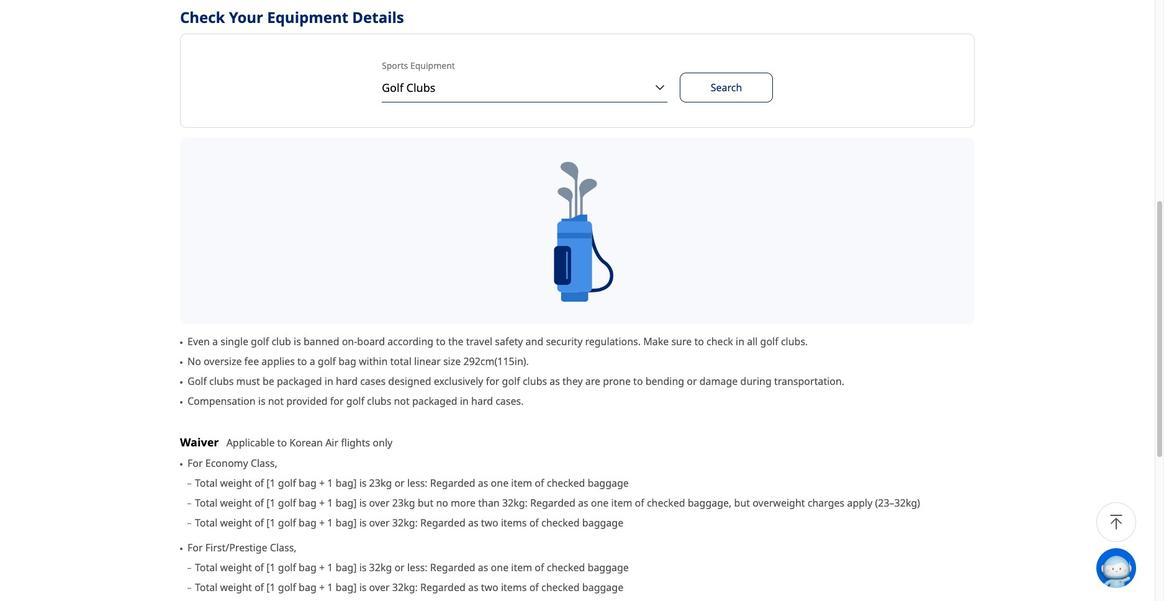 Task type: describe. For each thing, give the bounding box(es) containing it.
on-
[[342, 335, 357, 348]]

2 [1 from the top
[[267, 496, 275, 510]]

4 + from the top
[[319, 561, 325, 575]]

to left korean
[[277, 436, 287, 450]]

1 not from the left
[[268, 394, 284, 408]]

fee
[[244, 355, 259, 368]]

provided
[[286, 394, 328, 408]]

2 but from the left
[[734, 496, 750, 510]]

4 1 from the top
[[327, 561, 333, 575]]

damage
[[700, 375, 738, 388]]

5 total from the top
[[195, 581, 218, 594]]

4 [1 from the top
[[267, 561, 275, 575]]

5 bag] from the top
[[336, 581, 357, 594]]

than
[[478, 496, 500, 510]]

2 1 from the top
[[327, 496, 333, 510]]

overweight
[[753, 496, 805, 510]]

first/prestige
[[205, 541, 267, 555]]

0 vertical spatial 23kg
[[369, 476, 392, 490]]

or for regarded
[[395, 476, 405, 490]]

all
[[747, 335, 758, 348]]

exclusively
[[434, 375, 483, 388]]

1 vertical spatial 32kg:
[[392, 516, 418, 530]]

chat
[[1136, 562, 1155, 574]]

1 [1 from the top
[[267, 476, 275, 490]]

5 1 from the top
[[327, 581, 333, 594]]

0 vertical spatial equipment
[[267, 7, 348, 27]]

32kg: inside for first/prestige class, total weight of [1 golf bag + 1 bag] is 32kg or less: regarded as one item of checked baggage total weight of [1 golf bag + 1 bag] is over 32kg: regarded as two items of checked baggage
[[392, 581, 418, 594]]

must
[[236, 375, 260, 388]]

are
[[585, 375, 600, 388]]

3 + from the top
[[319, 516, 325, 530]]

0 horizontal spatial hard
[[336, 375, 358, 388]]

for for for economy class, total weight of [1 golf bag + 1 bag] is 23kg or less: regarded as one item of checked baggage total weight of [1 golf bag + 1 bag] is over 23kg but no more than 32kg: regarded as one item of checked baggage, but overweight charges apply (23–32kg) total weight of [1 golf bag + 1 bag] is over 32kg: regarded as two items of checked baggage
[[188, 457, 203, 470]]

bending
[[646, 375, 684, 388]]

the
[[448, 335, 464, 348]]

safety
[[495, 335, 523, 348]]

1 vertical spatial a
[[310, 355, 315, 368]]

(23–32kg)
[[875, 496, 920, 510]]

be
[[263, 375, 274, 388]]

waiver
[[180, 435, 219, 450]]

economy
[[205, 457, 248, 470]]

one for regarded
[[491, 476, 509, 490]]

as inside even a single golf club is banned on-board according to the travel safety and security regulations. make sure to check in all golf clubs. no oversize fee applies to a golf bag within total linear size 292cm(115in). golf clubs must be packaged in hard cases designed exclusively for golf clubs as they are prone to bending or damage during transportation. compensation is not provided for golf clubs not packaged in hard cases.
[[550, 375, 560, 388]]

2 weight from the top
[[220, 496, 252, 510]]

your
[[229, 7, 263, 27]]

items inside for first/prestige class, total weight of [1 golf bag + 1 bag] is 32kg or less: regarded as one item of checked baggage total weight of [1 golf bag + 1 bag] is over 32kg: regarded as two items of checked baggage
[[501, 581, 527, 594]]

designed
[[388, 375, 431, 388]]

for economy class, total weight of [1 golf bag + 1 bag] is 23kg or less: regarded as one item of checked baggage total weight of [1 golf bag + 1 bag] is over 23kg but no more than 32kg: regarded as one item of checked baggage, but overweight charges apply (23–32kg) total weight of [1 golf bag + 1 bag] is over 32kg: regarded as two items of checked baggage
[[188, 457, 920, 530]]

club
[[272, 335, 291, 348]]

1 but from the left
[[418, 496, 434, 510]]

compensation
[[188, 394, 256, 408]]

cases
[[360, 375, 386, 388]]

32kg
[[369, 561, 392, 575]]

5 + from the top
[[319, 581, 325, 594]]

according
[[388, 335, 433, 348]]

0 vertical spatial in
[[736, 335, 745, 348]]

2 + from the top
[[319, 496, 325, 510]]

banned
[[304, 335, 339, 348]]

2 over from the top
[[369, 516, 390, 530]]

check
[[707, 335, 733, 348]]

1 weight from the top
[[220, 476, 252, 490]]

linear
[[414, 355, 441, 368]]

sure
[[671, 335, 692, 348]]

2 not from the left
[[394, 394, 410, 408]]

board
[[357, 335, 385, 348]]

1 vertical spatial item
[[611, 496, 632, 510]]

within
[[359, 355, 388, 368]]

details
[[352, 7, 404, 27]]

single
[[221, 335, 248, 348]]

air
[[325, 436, 338, 450]]

security
[[546, 335, 583, 348]]

1 total from the top
[[195, 476, 218, 490]]

search
[[711, 81, 742, 95]]

flights
[[341, 436, 370, 450]]

292cm(115in).
[[463, 355, 529, 368]]

applicable
[[226, 436, 275, 450]]

item for regarded
[[511, 476, 532, 490]]

applicable to korean air flights only
[[226, 436, 393, 450]]

bag inside even a single golf club is banned on-board according to the travel safety and security regulations. make sure to check in all golf clubs. no oversize fee applies to a golf bag within total linear size 292cm(115in). golf clubs must be packaged in hard cases designed exclusively for golf clubs as they are prone to bending or damage during transportation. compensation is not provided for golf clubs not packaged in hard cases.
[[338, 355, 356, 368]]

baggage,
[[688, 496, 732, 510]]

over for 32kg
[[369, 581, 390, 594]]

2 bag] from the top
[[336, 496, 357, 510]]

1 horizontal spatial clubs
[[367, 394, 391, 408]]

charges
[[808, 496, 845, 510]]

1 horizontal spatial equipment
[[410, 60, 455, 71]]



Task type: vqa. For each thing, say whether or not it's contained in the screenshot.
reclining
no



Task type: locate. For each thing, give the bounding box(es) containing it.
1 1 from the top
[[327, 476, 333, 490]]

a down banned
[[310, 355, 315, 368]]

to left the
[[436, 335, 446, 348]]

apply
[[847, 496, 873, 510]]

total
[[195, 476, 218, 490], [195, 496, 218, 510], [195, 516, 218, 530], [195, 561, 218, 575], [195, 581, 218, 594]]

class, inside for economy class, total weight of [1 golf bag + 1 bag] is 23kg or less: regarded as one item of checked baggage total weight of [1 golf bag + 1 bag] is over 23kg but no more than 32kg: regarded as one item of checked baggage, but overweight charges apply (23–32kg) total weight of [1 golf bag + 1 bag] is over 32kg: regarded as two items of checked baggage
[[251, 457, 277, 470]]

for right provided
[[330, 394, 344, 408]]

cases.
[[496, 394, 524, 408]]

3 bag] from the top
[[336, 516, 357, 530]]

0 vertical spatial over
[[369, 496, 390, 510]]

2 vertical spatial item
[[511, 561, 532, 575]]

as
[[550, 375, 560, 388], [478, 476, 488, 490], [578, 496, 588, 510], [468, 516, 478, 530], [478, 561, 488, 575], [468, 581, 478, 594]]

0 vertical spatial hard
[[336, 375, 358, 388]]

two inside for first/prestige class, total weight of [1 golf bag + 1 bag] is 32kg or less: regarded as one item of checked baggage total weight of [1 golf bag + 1 bag] is over 32kg: regarded as two items of checked baggage
[[481, 581, 498, 594]]

0 horizontal spatial clubs
[[209, 375, 234, 388]]

sports equipment
[[382, 60, 455, 71]]

hard left cases.
[[471, 394, 493, 408]]

in up provided
[[325, 375, 333, 388]]

for left first/prestige
[[188, 541, 203, 555]]

0 vertical spatial item
[[511, 476, 532, 490]]

over inside for first/prestige class, total weight of [1 golf bag + 1 bag] is 32kg or less: regarded as one item of checked baggage total weight of [1 golf bag + 1 bag] is over 32kg: regarded as two items of checked baggage
[[369, 581, 390, 594]]

1 horizontal spatial for
[[486, 375, 500, 388]]

0 horizontal spatial equipment
[[267, 7, 348, 27]]

oversize
[[204, 355, 242, 368]]

1 vertical spatial hard
[[471, 394, 493, 408]]

1 two from the top
[[481, 516, 498, 530]]

and
[[526, 335, 543, 348]]

1 vertical spatial in
[[325, 375, 333, 388]]

packaged
[[277, 375, 322, 388], [412, 394, 457, 408]]

for inside for economy class, total weight of [1 golf bag + 1 bag] is 23kg or less: regarded as one item of checked baggage total weight of [1 golf bag + 1 bag] is over 23kg but no more than 32kg: regarded as one item of checked baggage, but overweight charges apply (23–32kg) total weight of [1 golf bag + 1 bag] is over 32kg: regarded as two items of checked baggage
[[188, 457, 203, 470]]

2 vertical spatial 32kg:
[[392, 581, 418, 594]]

2 vertical spatial in
[[460, 394, 469, 408]]

or for checked
[[395, 561, 405, 575]]

checked
[[547, 476, 585, 490], [647, 496, 685, 510], [541, 516, 580, 530], [547, 561, 585, 575], [541, 581, 580, 594]]

1 less: from the top
[[407, 476, 428, 490]]

clubs
[[209, 375, 234, 388], [523, 375, 547, 388], [367, 394, 391, 408]]

hard left cases
[[336, 375, 358, 388]]

but right baggage,
[[734, 496, 750, 510]]

equipment right sports
[[410, 60, 455, 71]]

for down "waiver"
[[188, 457, 203, 470]]

3 over from the top
[[369, 581, 390, 594]]

to right sure
[[694, 335, 704, 348]]

0 vertical spatial for
[[188, 457, 203, 470]]

make
[[643, 335, 669, 348]]

total
[[390, 355, 412, 368]]

1 vertical spatial two
[[481, 581, 498, 594]]

equipment right your
[[267, 7, 348, 27]]

2 vertical spatial one
[[491, 561, 509, 575]]

class, for for first/prestige class,
[[270, 541, 297, 555]]

during
[[740, 375, 772, 388]]

2 for from the top
[[188, 541, 203, 555]]

clubs up cases.
[[523, 375, 547, 388]]

over down only
[[369, 496, 390, 510]]

1 + from the top
[[319, 476, 325, 490]]

baggage
[[588, 476, 629, 490], [582, 516, 624, 530], [588, 561, 629, 575], [582, 581, 624, 594]]

0 vertical spatial two
[[481, 516, 498, 530]]

even
[[188, 335, 210, 348]]

+
[[319, 476, 325, 490], [319, 496, 325, 510], [319, 516, 325, 530], [319, 561, 325, 575], [319, 581, 325, 594]]

5 weight from the top
[[220, 581, 252, 594]]

to right applies
[[297, 355, 307, 368]]

class, right first/prestige
[[270, 541, 297, 555]]

0 horizontal spatial not
[[268, 394, 284, 408]]

clubs.
[[781, 335, 808, 348]]

or inside for economy class, total weight of [1 golf bag + 1 bag] is 23kg or less: regarded as one item of checked baggage total weight of [1 golf bag + 1 bag] is over 23kg but no more than 32kg: regarded as one item of checked baggage, but overweight charges apply (23–32kg) total weight of [1 golf bag + 1 bag] is over 32kg: regarded as two items of checked baggage
[[395, 476, 405, 490]]

less:
[[407, 476, 428, 490], [407, 561, 428, 575]]

2 items from the top
[[501, 581, 527, 594]]

korean
[[289, 436, 323, 450]]

0 vertical spatial packaged
[[277, 375, 322, 388]]

one inside for first/prestige class, total weight of [1 golf bag + 1 bag] is 32kg or less: regarded as one item of checked baggage total weight of [1 golf bag + 1 bag] is over 32kg: regarded as two items of checked baggage
[[491, 561, 509, 575]]

0 vertical spatial 32kg:
[[502, 496, 528, 510]]

class, for for economy class,
[[251, 457, 277, 470]]

0 vertical spatial for
[[486, 375, 500, 388]]

0 vertical spatial one
[[491, 476, 509, 490]]

for down the 292cm(115in).
[[486, 375, 500, 388]]

but
[[418, 496, 434, 510], [734, 496, 750, 510]]

23kg left the no
[[392, 496, 415, 510]]

prone
[[603, 375, 631, 388]]

23kg
[[369, 476, 392, 490], [392, 496, 415, 510]]

one
[[491, 476, 509, 490], [591, 496, 609, 510], [491, 561, 509, 575]]

one for checked
[[491, 561, 509, 575]]

in left all
[[736, 335, 745, 348]]

chat w
[[1136, 562, 1164, 574]]

2 horizontal spatial clubs
[[523, 375, 547, 388]]

over for 23kg
[[369, 496, 390, 510]]

2 two from the top
[[481, 581, 498, 594]]

0 vertical spatial items
[[501, 516, 527, 530]]

regulations.
[[585, 335, 641, 348]]

hard
[[336, 375, 358, 388], [471, 394, 493, 408]]

for inside for first/prestige class, total weight of [1 golf bag + 1 bag] is 32kg or less: regarded as one item of checked baggage total weight of [1 golf bag + 1 bag] is over 32kg: regarded as two items of checked baggage
[[188, 541, 203, 555]]

4 total from the top
[[195, 561, 218, 575]]

a right even
[[212, 335, 218, 348]]

no
[[436, 496, 448, 510]]

for first/prestige class, total weight of [1 golf bag + 1 bag] is 32kg or less: regarded as one item of checked baggage total weight of [1 golf bag + 1 bag] is over 32kg: regarded as two items of checked baggage
[[188, 541, 629, 594]]

even a single golf club is banned on-board according to the travel safety and security regulations. make sure to check in all golf clubs. no oversize fee applies to a golf bag within total linear size 292cm(115in). golf clubs must be packaged in hard cases designed exclusively for golf clubs as they are prone to bending or damage during transportation. compensation is not provided for golf clubs not packaged in hard cases.
[[188, 335, 845, 408]]

not down be
[[268, 394, 284, 408]]

transportation.
[[774, 375, 845, 388]]

sports
[[382, 60, 408, 71]]

1 horizontal spatial packaged
[[412, 394, 457, 408]]

to right prone
[[633, 375, 643, 388]]

item for checked
[[511, 561, 532, 575]]

3 [1 from the top
[[267, 516, 275, 530]]

23kg down only
[[369, 476, 392, 490]]

no
[[188, 355, 201, 368]]

not down designed
[[394, 394, 410, 408]]

is
[[294, 335, 301, 348], [258, 394, 265, 408], [359, 476, 367, 490], [359, 496, 367, 510], [359, 516, 367, 530], [359, 561, 367, 575], [359, 581, 367, 594]]

clubs up 'compensation'
[[209, 375, 234, 388]]

1 horizontal spatial in
[[460, 394, 469, 408]]

0 vertical spatial class,
[[251, 457, 277, 470]]

for
[[486, 375, 500, 388], [330, 394, 344, 408]]

less: inside for first/prestige class, total weight of [1 golf bag + 1 bag] is 32kg or less: regarded as one item of checked baggage total weight of [1 golf bag + 1 bag] is over 32kg: regarded as two items of checked baggage
[[407, 561, 428, 575]]

golf
[[188, 375, 207, 388]]

4 bag] from the top
[[336, 561, 357, 575]]

two inside for economy class, total weight of [1 golf bag + 1 bag] is 23kg or less: regarded as one item of checked baggage total weight of [1 golf bag + 1 bag] is over 23kg but no more than 32kg: regarded as one item of checked baggage, but overweight charges apply (23–32kg) total weight of [1 golf bag + 1 bag] is over 32kg: regarded as two items of checked baggage
[[481, 516, 498, 530]]

for
[[188, 457, 203, 470], [188, 541, 203, 555]]

packaged down exclusively
[[412, 394, 457, 408]]

2 total from the top
[[195, 496, 218, 510]]

1 items from the top
[[501, 516, 527, 530]]

equipment
[[267, 7, 348, 27], [410, 60, 455, 71]]

weight
[[220, 476, 252, 490], [220, 496, 252, 510], [220, 516, 252, 530], [220, 561, 252, 575], [220, 581, 252, 594]]

check your equipment details
[[180, 7, 404, 27]]

search button
[[680, 73, 773, 103]]

only
[[373, 436, 393, 450]]

1 vertical spatial items
[[501, 581, 527, 594]]

3 weight from the top
[[220, 516, 252, 530]]

1 vertical spatial less:
[[407, 561, 428, 575]]

1
[[327, 476, 333, 490], [327, 496, 333, 510], [327, 516, 333, 530], [327, 561, 333, 575], [327, 581, 333, 594]]

0 horizontal spatial for
[[330, 394, 344, 408]]

1 vertical spatial over
[[369, 516, 390, 530]]

size
[[443, 355, 461, 368]]

1 vertical spatial for
[[330, 394, 344, 408]]

1 vertical spatial equipment
[[410, 60, 455, 71]]

3 1 from the top
[[327, 516, 333, 530]]

1 horizontal spatial hard
[[471, 394, 493, 408]]

0 horizontal spatial packaged
[[277, 375, 322, 388]]

to
[[436, 335, 446, 348], [694, 335, 704, 348], [297, 355, 307, 368], [633, 375, 643, 388], [277, 436, 287, 450]]

class, down 'applicable'
[[251, 457, 277, 470]]

travel
[[466, 335, 492, 348]]

regarded
[[430, 476, 475, 490], [530, 496, 575, 510], [420, 516, 466, 530], [430, 561, 475, 575], [420, 581, 466, 594]]

2 vertical spatial or
[[395, 561, 405, 575]]

w
[[1157, 562, 1164, 574]]

over down the 32kg in the left of the page
[[369, 581, 390, 594]]

clubs down cases
[[367, 394, 391, 408]]

bag
[[338, 355, 356, 368], [299, 476, 317, 490], [299, 496, 317, 510], [299, 516, 317, 530], [299, 561, 317, 575], [299, 581, 317, 594]]

over
[[369, 496, 390, 510], [369, 516, 390, 530], [369, 581, 390, 594]]

0 vertical spatial a
[[212, 335, 218, 348]]

more
[[451, 496, 476, 510]]

1 vertical spatial or
[[395, 476, 405, 490]]

2 horizontal spatial in
[[736, 335, 745, 348]]

1 vertical spatial for
[[188, 541, 203, 555]]

item
[[511, 476, 532, 490], [611, 496, 632, 510], [511, 561, 532, 575]]

packaged up provided
[[277, 375, 322, 388]]

they
[[563, 375, 583, 388]]

of
[[254, 476, 264, 490], [535, 476, 544, 490], [254, 496, 264, 510], [635, 496, 644, 510], [254, 516, 264, 530], [529, 516, 539, 530], [254, 561, 264, 575], [535, 561, 544, 575], [254, 581, 264, 594], [529, 581, 539, 594]]

0 vertical spatial or
[[687, 375, 697, 388]]

2 vertical spatial over
[[369, 581, 390, 594]]

in down exclusively
[[460, 394, 469, 408]]

1 horizontal spatial not
[[394, 394, 410, 408]]

5 [1 from the top
[[267, 581, 275, 594]]

but left the no
[[418, 496, 434, 510]]

1 for from the top
[[188, 457, 203, 470]]

0 horizontal spatial a
[[212, 335, 218, 348]]

check
[[180, 7, 225, 27]]

less: inside for economy class, total weight of [1 golf bag + 1 bag] is 23kg or less: regarded as one item of checked baggage total weight of [1 golf bag + 1 bag] is over 23kg but no more than 32kg: regarded as one item of checked baggage, but overweight charges apply (23–32kg) total weight of [1 golf bag + 1 bag] is over 32kg: regarded as two items of checked baggage
[[407, 476, 428, 490]]

1 vertical spatial class,
[[270, 541, 297, 555]]

1 horizontal spatial but
[[734, 496, 750, 510]]

32kg:
[[502, 496, 528, 510], [392, 516, 418, 530], [392, 581, 418, 594]]

in
[[736, 335, 745, 348], [325, 375, 333, 388], [460, 394, 469, 408]]

3 total from the top
[[195, 516, 218, 530]]

1 vertical spatial one
[[591, 496, 609, 510]]

1 horizontal spatial a
[[310, 355, 315, 368]]

items inside for economy class, total weight of [1 golf bag + 1 bag] is 23kg or less: regarded as one item of checked baggage total weight of [1 golf bag + 1 bag] is over 23kg but no more than 32kg: regarded as one item of checked baggage, but overweight charges apply (23–32kg) total weight of [1 golf bag + 1 bag] is over 32kg: regarded as two items of checked baggage
[[501, 516, 527, 530]]

0 horizontal spatial in
[[325, 375, 333, 388]]

1 bag] from the top
[[336, 476, 357, 490]]

not
[[268, 394, 284, 408], [394, 394, 410, 408]]

0 vertical spatial less:
[[407, 476, 428, 490]]

or inside even a single golf club is banned on-board according to the travel safety and security regulations. make sure to check in all golf clubs. no oversize fee applies to a golf bag within total linear size 292cm(115in). golf clubs must be packaged in hard cases designed exclusively for golf clubs as they are prone to bending or damage during transportation. compensation is not provided for golf clubs not packaged in hard cases.
[[687, 375, 697, 388]]

for for for first/prestige class, total weight of [1 golf bag + 1 bag] is 32kg or less: regarded as one item of checked baggage total weight of [1 golf bag + 1 bag] is over 32kg: regarded as two items of checked baggage
[[188, 541, 203, 555]]

1 vertical spatial 23kg
[[392, 496, 415, 510]]

4 weight from the top
[[220, 561, 252, 575]]

chat w link
[[1097, 548, 1164, 588]]

or inside for first/prestige class, total weight of [1 golf bag + 1 bag] is 32kg or less: regarded as one item of checked baggage total weight of [1 golf bag + 1 bag] is over 32kg: regarded as two items of checked baggage
[[395, 561, 405, 575]]

items
[[501, 516, 527, 530], [501, 581, 527, 594]]

less: for 32kg:
[[407, 561, 428, 575]]

over up the 32kg in the left of the page
[[369, 516, 390, 530]]

2 less: from the top
[[407, 561, 428, 575]]

less: for 23kg
[[407, 476, 428, 490]]

applies
[[262, 355, 295, 368]]

1 over from the top
[[369, 496, 390, 510]]

0 horizontal spatial but
[[418, 496, 434, 510]]

class, inside for first/prestige class, total weight of [1 golf bag + 1 bag] is 32kg or less: regarded as one item of checked baggage total weight of [1 golf bag + 1 bag] is over 32kg: regarded as two items of checked baggage
[[270, 541, 297, 555]]

a
[[212, 335, 218, 348], [310, 355, 315, 368]]

1 vertical spatial packaged
[[412, 394, 457, 408]]

item inside for first/prestige class, total weight of [1 golf bag + 1 bag] is 32kg or less: regarded as one item of checked baggage total weight of [1 golf bag + 1 bag] is over 32kg: regarded as two items of checked baggage
[[511, 561, 532, 575]]



